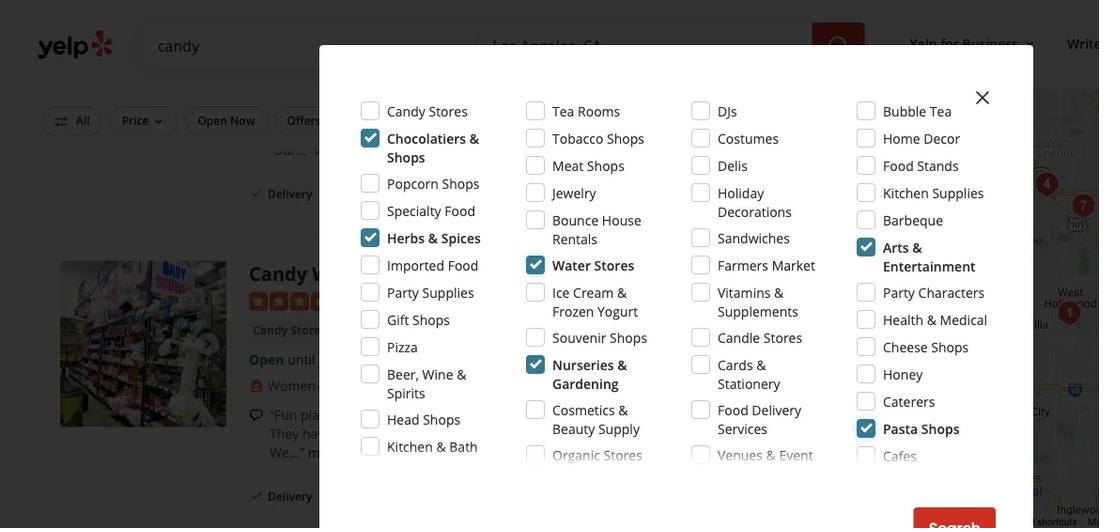 Task type: locate. For each thing, give the bounding box(es) containing it.
candy stores link up 'until 9:00 pm'
[[249, 18, 330, 37]]

and inside "flavor factory candy prides it self in giving candy the perfect extra blend of flavor. whether that means mixing candy with spices, chili and chamoy or what we like to call "our…"
[[585, 122, 609, 140]]

& for vitamins & supplements
[[775, 283, 784, 301]]

open for open until 6:00 pm
[[249, 350, 284, 368]]

offers takeout button
[[700, 106, 806, 135]]

0 vertical spatial candy stores button
[[249, 18, 330, 37]]

0 vertical spatial supplies
[[933, 184, 985, 202]]

kitchen supplies
[[884, 184, 985, 202]]

farmers
[[718, 256, 769, 274]]

operated up you
[[378, 377, 434, 394]]

0 horizontal spatial offers
[[287, 113, 321, 128]]

food down curbside pickup
[[445, 202, 476, 219]]

and for chamoy
[[585, 122, 609, 140]]

market
[[772, 256, 816, 274]]

16 minority owned v2 image
[[457, 378, 472, 393]]

& for venues & event spaces
[[767, 446, 776, 464]]

taffy
[[421, 425, 449, 442]]

it left by. on the right of page
[[738, 425, 746, 442]]

& inside venues & event spaces
[[767, 446, 776, 464]]

0 vertical spatial takeout
[[749, 113, 794, 128]]

spices
[[442, 229, 481, 247]]

& down the party characters
[[927, 311, 937, 329]]

1 vertical spatial candy stores button
[[249, 321, 330, 339]]

lady
[[392, 425, 418, 442]]

party up health
[[884, 283, 915, 301]]

to inside "flavor factory candy prides it self in giving candy the perfect extra blend of flavor. whether that means mixing candy with spices, chili and chamoy or what we like to call "our…"
[[760, 122, 772, 140]]

bubble tea
[[884, 102, 952, 120]]

pm right the "6:00"
[[348, 350, 368, 368]]

1 vertical spatial candy stores link
[[249, 321, 330, 339]]

& inside cosmetics & beauty supply
[[619, 401, 628, 419]]

1 offers from the left
[[287, 113, 321, 128]]

1 vertical spatial it
[[738, 425, 746, 442]]

in for walk
[[442, 406, 453, 424]]

next image
[[197, 333, 219, 355]]

open up 16 women owned v2 image
[[249, 350, 284, 368]]

1 previous image from the top
[[68, 30, 90, 53]]

arts
[[884, 238, 910, 256]]

cream
[[573, 283, 614, 301]]

& up supplements
[[775, 283, 784, 301]]

1 vertical spatial until
[[288, 350, 315, 368]]

(239 reviews) link
[[381, 290, 461, 310]]

candy down self at the left of the page
[[444, 122, 480, 140]]

0 horizontal spatial owned
[[320, 377, 362, 394]]

and up salt
[[457, 406, 480, 424]]

dogs
[[607, 113, 634, 128]]

yelp
[[910, 34, 938, 52]]

kitchen down head
[[387, 438, 433, 455]]

warehouse
[[312, 261, 418, 287]]

but
[[660, 425, 681, 442]]

delis
[[718, 157, 748, 174]]

(239
[[381, 292, 407, 310]]

2 candy stores button from the top
[[249, 321, 330, 339]]

djs
[[718, 102, 738, 120]]

2 offers from the left
[[712, 113, 746, 128]]

until up women-
[[288, 350, 315, 368]]

candy stores inside dialog
[[387, 102, 468, 120]]

"our…"
[[270, 141, 311, 159]]

shops up kitchen & bath
[[423, 410, 461, 428]]

it right wi- at the left top
[[447, 103, 455, 121]]

next image
[[197, 30, 219, 53]]

& for chocolatiers & shops
[[470, 129, 480, 147]]

1 slideshow element from the top
[[60, 0, 227, 125]]

& down souvenir shops
[[618, 356, 628, 374]]

& down nurseries on the right of the page
[[577, 377, 586, 394]]

& inside chocolatiers & shops
[[470, 129, 480, 147]]

0 vertical spatial kitchen
[[884, 184, 929, 202]]

stands
[[918, 157, 959, 174]]

pasta
[[884, 420, 919, 438]]

& down by. on the right of page
[[767, 446, 776, 464]]

in inside "flavor factory candy prides it self in giving candy the perfect extra blend of flavor. whether that means mixing candy with spices, chili and chamoy or what we like to call "our…"
[[484, 103, 495, 121]]

1 vertical spatial slideshow element
[[60, 261, 227, 427]]

16 speech v2 image
[[249, 408, 264, 423]]

close image
[[972, 87, 995, 109]]

1 candy stores button from the top
[[249, 18, 330, 37]]

dialog
[[0, 0, 1100, 528]]

2 pm from the top
[[348, 350, 368, 368]]

candle
[[718, 329, 761, 346]]

& inside ice cream & frozen yogurt
[[617, 283, 627, 301]]

keyboard shortcuts
[[996, 517, 1078, 528]]

owned down the "6:00"
[[320, 377, 362, 394]]

1 horizontal spatial supplies
[[933, 184, 985, 202]]

tuesday's sweet shoppe image
[[983, 172, 1020, 209]]

more down have
[[308, 443, 343, 461]]

and down rooms
[[585, 122, 609, 140]]

shops up specialty food
[[442, 174, 480, 192]]

and left salt
[[452, 425, 475, 442]]

owned
[[320, 377, 362, 394], [532, 377, 573, 394]]

0 vertical spatial open
[[198, 113, 227, 128]]

event
[[780, 446, 814, 464]]

0 horizontal spatial tea
[[553, 102, 575, 120]]

write link
[[1060, 26, 1100, 60]]

1 vertical spatial previous image
[[68, 333, 90, 355]]

2 previous image from the top
[[68, 333, 90, 355]]

& up yogurt
[[617, 283, 627, 301]]

slideshow element
[[60, 0, 227, 125], [60, 261, 227, 427]]

candy warehouse image
[[60, 261, 227, 427]]

1 horizontal spatial party
[[884, 283, 915, 301]]

16 women owned v2 image
[[249, 378, 264, 393]]

shops right the pasta
[[922, 420, 960, 438]]

for
[[941, 34, 960, 52]]

open inside button
[[198, 113, 227, 128]]

it inside "fun place to visit. you walk in and your just overwhelmed. luckily i didn't go in hungry lol. they have banana lady taffy and salt water taffy.... my favorite but i passed it by. we…"
[[738, 425, 746, 442]]

food inside food delivery services
[[718, 401, 749, 419]]

0 vertical spatial previous image
[[68, 30, 90, 53]]

0 horizontal spatial candy
[[444, 122, 480, 140]]

offers takeout
[[712, 113, 794, 128]]

1 party from the left
[[387, 283, 419, 301]]

more link down that
[[315, 141, 350, 159]]

vitamins
[[718, 283, 771, 301]]

& left bath
[[437, 438, 446, 455]]

shops down dogs
[[607, 129, 645, 147]]

2 vertical spatial and
[[452, 425, 475, 442]]

until up boutique
[[288, 48, 315, 66]]

previous image
[[68, 30, 90, 53], [68, 333, 90, 355]]

filters group
[[38, 106, 810, 136]]

9:00
[[319, 48, 345, 66]]

1 horizontal spatial open
[[249, 350, 284, 368]]

open until 6:00 pm
[[249, 350, 368, 368]]

None search field
[[143, 23, 869, 68]]

house
[[602, 211, 642, 229]]

open left now
[[198, 113, 227, 128]]

0 horizontal spatial it
[[447, 103, 455, 121]]

candy
[[253, 20, 288, 35], [387, 102, 426, 120], [364, 103, 402, 121], [249, 261, 307, 287], [253, 322, 288, 338]]

candy stores button down 4.5 star rating image
[[249, 321, 330, 339]]

1 vertical spatial pm
[[348, 350, 368, 368]]

shops up popcorn
[[387, 148, 426, 166]]

owned for women-
[[320, 377, 362, 394]]

search image
[[828, 35, 850, 57]]

2 slideshow element from the top
[[60, 261, 227, 427]]

to left the visit.
[[337, 406, 349, 424]]

previous image for "fun place to visit. you walk in and your just overwhelmed. luckily i didn't go in hungry lol. they have banana lady taffy and salt water taffy.... my favorite but i passed it by. we…"
[[68, 333, 90, 355]]

entertainment
[[884, 257, 976, 275]]

0 horizontal spatial party
[[387, 283, 419, 301]]

1 horizontal spatial kitchen
[[884, 184, 929, 202]]

chili
[[557, 122, 582, 140]]

frozen
[[553, 302, 594, 320]]

more
[[315, 141, 350, 159], [308, 443, 343, 461]]

& inside arts & entertainment
[[913, 238, 923, 256]]

chocolatiers & shops
[[387, 129, 480, 166]]

shops down medical
[[932, 338, 969, 356]]

shops down yogurt
[[610, 329, 648, 346]]

imported food
[[387, 256, 479, 274]]

& inside nurseries & gardening
[[618, 356, 628, 374]]

4.5
[[358, 292, 377, 310]]

to left "call" at the top right
[[760, 122, 772, 140]]

slideshow element for "fun place to visit. you walk in and your just overwhelmed. luckily i didn't go in hungry lol. they have banana lady taffy and salt water taffy.... my favorite but i passed it by. we…"
[[60, 261, 227, 427]]

have
[[303, 425, 332, 442]]

stationery
[[718, 375, 781, 392]]

0 vertical spatial pm
[[348, 48, 368, 66]]

1 horizontal spatial i
[[684, 425, 688, 442]]

1 operated from the left
[[378, 377, 434, 394]]

beer, wine & spirits
[[387, 365, 467, 402]]

cheese shops
[[884, 338, 969, 356]]

food
[[884, 157, 914, 174], [445, 202, 476, 219], [448, 256, 479, 274], [718, 401, 749, 419]]

kitchen for kitchen & bath
[[387, 438, 433, 455]]

0 vertical spatial more
[[315, 141, 350, 159]]

kitchen up barbeque
[[884, 184, 929, 202]]

overwhelmed.
[[541, 406, 628, 424]]

0 horizontal spatial to
[[337, 406, 349, 424]]

now
[[230, 113, 255, 128]]

like
[[735, 122, 756, 140]]

1 horizontal spatial offers
[[712, 113, 746, 128]]

in right self at the left of the page
[[484, 103, 495, 121]]

offers delivery button
[[275, 106, 381, 135]]

& up supply
[[619, 401, 628, 419]]

2 owned from the left
[[532, 377, 573, 394]]

1 horizontal spatial owned
[[532, 377, 573, 394]]

1 vertical spatial supplies
[[423, 283, 474, 301]]

& inside cards & stationery
[[757, 356, 767, 374]]

write
[[1068, 34, 1100, 52]]

candy up chili on the top right
[[538, 103, 574, 121]]

shops for meat shops
[[587, 157, 625, 174]]

2 party from the left
[[884, 283, 915, 301]]

& inside 'beer, wine & spirits'
[[457, 365, 467, 383]]

i right but
[[684, 425, 688, 442]]

supplies for party supplies
[[423, 283, 474, 301]]

outdoor seating button
[[474, 106, 587, 135]]

organic
[[553, 446, 601, 464]]

bounce
[[553, 211, 599, 229]]

rooms
[[578, 102, 621, 120]]

0 horizontal spatial i
[[676, 406, 680, 424]]

1 horizontal spatial in
[[484, 103, 495, 121]]

& right herbs
[[428, 229, 438, 247]]

candy stores link down 4.5 star rating image
[[249, 321, 330, 339]]

0 vertical spatial it
[[447, 103, 455, 121]]

in
[[484, 103, 495, 121], [442, 406, 453, 424], [741, 406, 752, 424]]

operated up cosmetics & beauty supply
[[590, 377, 646, 394]]

in right go
[[741, 406, 752, 424]]

1 vertical spatial kitchen
[[387, 438, 433, 455]]

0 vertical spatial candy stores link
[[249, 18, 330, 37]]

1 vertical spatial more link
[[308, 443, 343, 461]]

0 vertical spatial to
[[760, 122, 772, 140]]

16 checkmark v2 image
[[249, 186, 264, 201], [406, 186, 421, 201], [249, 488, 264, 503]]

& inside vitamins & supplements
[[775, 283, 784, 301]]

2 horizontal spatial in
[[741, 406, 752, 424]]

offers inside button
[[287, 113, 321, 128]]

& right arts at the top of page
[[913, 238, 923, 256]]

1 horizontal spatial operated
[[590, 377, 646, 394]]

shops down reviews)
[[413, 311, 450, 329]]

1 vertical spatial to
[[337, 406, 349, 424]]

1 vertical spatial open
[[249, 350, 284, 368]]

all button
[[41, 106, 102, 136]]

0 horizontal spatial kitchen
[[387, 438, 433, 455]]

until
[[288, 48, 315, 66], [288, 350, 315, 368]]

in up taffy
[[442, 406, 453, 424]]

1 horizontal spatial tea
[[930, 102, 952, 120]]

candy stores link
[[249, 18, 330, 37], [249, 321, 330, 339]]

bubble
[[884, 102, 927, 120]]

i
[[676, 406, 680, 424], [684, 425, 688, 442]]

1 owned from the left
[[320, 377, 362, 394]]

takeout inside button
[[749, 113, 794, 128]]

0 horizontal spatial operated
[[378, 377, 434, 394]]

shops down tobacco shops
[[587, 157, 625, 174]]

previous image for "flavor factory candy prides it self in giving candy the perfect extra blend of flavor. whether that means mixing candy with spices, chili and chamoy or what we like to call "our…"
[[68, 30, 90, 53]]

operated for minority-owned & operated
[[590, 377, 646, 394]]

1 horizontal spatial it
[[738, 425, 746, 442]]

delivery inside food delivery services
[[752, 401, 802, 419]]

shops for tobacco shops
[[607, 129, 645, 147]]

stores
[[291, 20, 326, 35], [429, 102, 468, 120], [595, 256, 635, 274], [291, 322, 326, 338], [764, 329, 803, 346], [604, 446, 643, 464]]

2 tea from the left
[[930, 102, 952, 120]]

0 horizontal spatial in
[[442, 406, 453, 424]]

1 horizontal spatial takeout
[[749, 113, 794, 128]]

toothsome chocolate emporium and savory feast kitchen image
[[1065, 188, 1100, 225]]

tea up chili on the top right
[[553, 102, 575, 120]]

shops for pasta shops
[[922, 420, 960, 438]]

tea up the decor
[[930, 102, 952, 120]]

cocoa & candy image
[[1029, 166, 1066, 204]]

0 horizontal spatial open
[[198, 113, 227, 128]]

1 horizontal spatial to
[[760, 122, 772, 140]]

2 operated from the left
[[590, 377, 646, 394]]

services
[[718, 420, 768, 438]]

tea rooms
[[553, 102, 621, 120]]

0 vertical spatial more link
[[315, 141, 350, 159]]

16 checkmark v2 image up specialty
[[406, 186, 421, 201]]

home decor
[[884, 129, 961, 147]]

map region
[[673, 0, 1100, 528]]

food up services
[[718, 401, 749, 419]]

google image
[[891, 504, 953, 528]]

0 horizontal spatial supplies
[[423, 283, 474, 301]]

16 chevron down v2 image
[[1023, 36, 1038, 51]]

gardening
[[553, 375, 619, 392]]

bath
[[450, 438, 478, 455]]

"flavor factory candy prides it self in giving candy the perfect extra blend of flavor. whether that means mixing candy with spices, chili and chamoy or what we like to call "our…"
[[270, 103, 796, 159]]

0 vertical spatial and
[[585, 122, 609, 140]]

open now
[[198, 113, 255, 128]]

1 vertical spatial candy stores
[[387, 102, 468, 120]]

more down that
[[315, 141, 350, 159]]

offers inside button
[[712, 113, 746, 128]]

i up but
[[676, 406, 680, 424]]

more link down have
[[308, 443, 343, 461]]

party up gift
[[387, 283, 419, 301]]

0 vertical spatial until
[[288, 48, 315, 66]]

free wi-fi
[[400, 113, 454, 128]]

0 vertical spatial candy
[[538, 103, 574, 121]]

takeout
[[749, 113, 794, 128], [346, 186, 391, 201]]

16 boutique v2 image
[[249, 76, 264, 91]]

kitchen for kitchen supplies
[[884, 184, 929, 202]]

it
[[447, 103, 455, 121], [738, 425, 746, 442]]

1 vertical spatial more
[[308, 443, 343, 461]]

operated for women-owned & operated
[[378, 377, 434, 394]]

pm right 9:00
[[348, 48, 368, 66]]

dogs allowed button
[[595, 106, 693, 135]]

food stands
[[884, 157, 959, 174]]

& up stationery
[[757, 356, 767, 374]]

pasta shops
[[884, 420, 960, 438]]

0 vertical spatial slideshow element
[[60, 0, 227, 125]]

owned down nurseries on the right of the page
[[532, 377, 573, 394]]

& left with
[[470, 129, 480, 147]]

slideshow element for "flavor factory candy prides it self in giving candy the perfect extra blend of flavor. whether that means mixing candy with spices, chili and chamoy or what we like to call "our…"
[[60, 0, 227, 125]]

pm
[[348, 48, 368, 66], [348, 350, 368, 368]]

1 vertical spatial takeout
[[346, 186, 391, 201]]

candy stores button up 'until 9:00 pm'
[[249, 18, 330, 37]]

& right wine
[[457, 365, 467, 383]]

walk
[[411, 406, 438, 424]]

shops for souvenir shops
[[610, 329, 648, 346]]

supplies down imported food
[[423, 283, 474, 301]]

more for factory
[[315, 141, 350, 159]]

open now button
[[186, 106, 267, 135]]

supplies down stands
[[933, 184, 985, 202]]



Task type: vqa. For each thing, say whether or not it's contained in the screenshot.
field
no



Task type: describe. For each thing, give the bounding box(es) containing it.
home
[[884, 129, 921, 147]]

0 horizontal spatial takeout
[[346, 186, 391, 201]]

pizza
[[387, 338, 418, 356]]

and for salt
[[452, 425, 475, 442]]

food delivery services
[[718, 401, 802, 438]]

outdoor seating
[[486, 113, 575, 128]]

1 vertical spatial and
[[457, 406, 480, 424]]

shops for cheese shops
[[932, 338, 969, 356]]

prides
[[405, 103, 444, 121]]

2 candy stores link from the top
[[249, 321, 330, 339]]

website
[[748, 184, 808, 205]]

health
[[884, 311, 924, 329]]

venues
[[718, 446, 763, 464]]

we
[[714, 122, 732, 140]]

decor
[[924, 129, 961, 147]]

& up the visit.
[[365, 377, 375, 394]]

16 filter v2 image
[[54, 114, 69, 129]]

shops for popcorn shops
[[442, 174, 480, 192]]

rentals
[[553, 230, 598, 248]]

curbside pickup
[[425, 186, 512, 201]]

food down home
[[884, 157, 914, 174]]

(traditional)
[[884, 493, 957, 511]]

offers for offers delivery
[[287, 113, 321, 128]]

wine
[[423, 365, 454, 383]]

"fun place to visit. you walk in and your just overwhelmed. luckily i didn't go in hungry lol. they have banana lady taffy and salt water taffy.... my favorite but i passed it by. we…"
[[270, 406, 820, 461]]

more link for place
[[308, 443, 343, 461]]

more link for factory
[[315, 141, 350, 159]]

until 9:00 pm
[[288, 48, 368, 66]]

salt
[[479, 425, 500, 442]]

holiday decorations
[[718, 184, 792, 220]]

1 until from the top
[[288, 48, 315, 66]]

ice cream & frozen yogurt
[[553, 283, 638, 320]]

candy warehouse link
[[249, 261, 418, 287]]

favorite
[[609, 425, 656, 442]]

open for open now
[[198, 113, 227, 128]]

arts & entertainment
[[884, 238, 976, 275]]

16 checkmark v2 image down now
[[249, 186, 264, 201]]

16 speech v2 image
[[249, 106, 264, 121]]

medical
[[940, 311, 988, 329]]

souvenir shops
[[553, 329, 648, 346]]

herbs
[[387, 229, 425, 247]]

0 vertical spatial candy stores
[[253, 20, 326, 35]]

barbeque
[[884, 211, 944, 229]]

herbs & spices
[[387, 229, 481, 247]]

just
[[515, 406, 537, 424]]

chocolatiers
[[387, 129, 466, 147]]

& for nurseries & gardening
[[618, 356, 628, 374]]

food down spices
[[448, 256, 479, 274]]

party for party characters
[[884, 283, 915, 301]]

candy inside "flavor factory candy prides it self in giving candy the perfect extra blend of flavor. whether that means mixing candy with spices, chili and chamoy or what we like to call "our…"
[[364, 103, 402, 121]]

head
[[387, 410, 420, 428]]

the
[[577, 103, 597, 121]]

candy inside dialog
[[387, 102, 426, 120]]

owned for minority-
[[532, 377, 573, 394]]

vitamins & supplements
[[718, 283, 799, 320]]

sockerbit image
[[1051, 295, 1089, 332]]

supply
[[599, 420, 640, 438]]

& for cosmetics & beauty supply
[[619, 401, 628, 419]]

more for place
[[308, 443, 343, 461]]

visit.
[[353, 406, 380, 424]]

gift shops
[[387, 311, 450, 329]]

1 pm from the top
[[348, 48, 368, 66]]

cafes
[[884, 447, 917, 465]]

water
[[553, 256, 591, 274]]

& for health & medical
[[927, 311, 937, 329]]

1 horizontal spatial candy
[[538, 103, 574, 121]]

offers for offers takeout
[[712, 113, 746, 128]]

1 vertical spatial candy
[[444, 122, 480, 140]]

shops for head shops
[[423, 410, 461, 428]]

1 tea from the left
[[553, 102, 575, 120]]

reviews)
[[411, 292, 461, 310]]

keyboard
[[996, 517, 1036, 528]]

& for kitchen & bath
[[437, 438, 446, 455]]

2 vertical spatial candy stores
[[253, 322, 326, 338]]

costumes
[[718, 129, 779, 147]]

allowed
[[637, 113, 680, 128]]

"fun
[[270, 406, 297, 424]]

party supplies
[[387, 283, 474, 301]]

taffy....
[[542, 425, 584, 442]]

4.5 link
[[358, 290, 377, 310]]

0 vertical spatial i
[[676, 406, 680, 424]]

shops for gift shops
[[413, 311, 450, 329]]

imported
[[387, 256, 445, 274]]

2 until from the top
[[288, 350, 315, 368]]

shops inside chocolatiers & shops
[[387, 148, 426, 166]]

cards
[[718, 356, 753, 374]]

view website
[[709, 184, 808, 205]]

keyboard shortcuts button
[[996, 516, 1078, 528]]

factory
[[315, 103, 360, 121]]

head shops
[[387, 410, 461, 428]]

dialog containing candy stores
[[0, 0, 1100, 528]]

boutique
[[268, 74, 324, 92]]

& for arts & entertainment
[[913, 238, 923, 256]]

delivery inside button
[[324, 113, 369, 128]]

holiday
[[718, 184, 764, 202]]

& for cards & stationery
[[757, 356, 767, 374]]

your
[[483, 406, 511, 424]]

self
[[459, 103, 480, 121]]

& for herbs & spices
[[428, 229, 438, 247]]

yelp for business button
[[903, 26, 1045, 60]]

16 checkmark v2 image down 16 speech v2 image
[[249, 488, 264, 503]]

with
[[484, 122, 510, 140]]

women-owned & operated
[[268, 377, 434, 394]]

party for party supplies
[[387, 283, 419, 301]]

caterers
[[884, 392, 936, 410]]

view website link
[[691, 173, 826, 215]]

in for self
[[484, 103, 495, 121]]

specialty food
[[387, 202, 476, 219]]

extra
[[648, 103, 680, 121]]

shortcuts
[[1038, 517, 1078, 528]]

dogs allowed
[[607, 113, 680, 128]]

venues & event spaces
[[718, 446, 814, 483]]

cosmetics & beauty supply
[[553, 401, 640, 438]]

1 vertical spatial i
[[684, 425, 688, 442]]

gift
[[387, 311, 409, 329]]

cheese
[[884, 338, 928, 356]]

go
[[722, 406, 737, 424]]

supplies for kitchen supplies
[[933, 184, 985, 202]]

characters
[[919, 283, 985, 301]]

beauty
[[553, 420, 595, 438]]

that
[[326, 122, 351, 140]]

souvenir
[[553, 329, 607, 346]]

wi-
[[427, 113, 445, 128]]

6:00
[[319, 350, 345, 368]]

ma
[[1089, 517, 1100, 528]]

spices,
[[513, 122, 554, 140]]

didn't
[[683, 406, 719, 424]]

to inside "fun place to visit. you walk in and your just overwhelmed. luckily i didn't go in hungry lol. they have banana lady taffy and salt water taffy.... my favorite but i passed it by. we…"
[[337, 406, 349, 424]]

seating
[[535, 113, 575, 128]]

minority-
[[476, 377, 532, 394]]

candle stores
[[718, 329, 803, 346]]

1 candy stores link from the top
[[249, 18, 330, 37]]

of
[[721, 103, 734, 121]]

flavor factory candy image
[[60, 0, 227, 125]]

user actions element
[[895, 26, 1100, 64]]

candy warehouse
[[249, 261, 418, 287]]

health & medical
[[884, 311, 988, 329]]

tobacco shops
[[553, 129, 645, 147]]

4.5 star rating image
[[249, 292, 351, 311]]

it inside "flavor factory candy prides it self in giving candy the perfect extra blend of flavor. whether that means mixing candy with spices, chili and chamoy or what we like to call "our…"
[[447, 103, 455, 121]]



